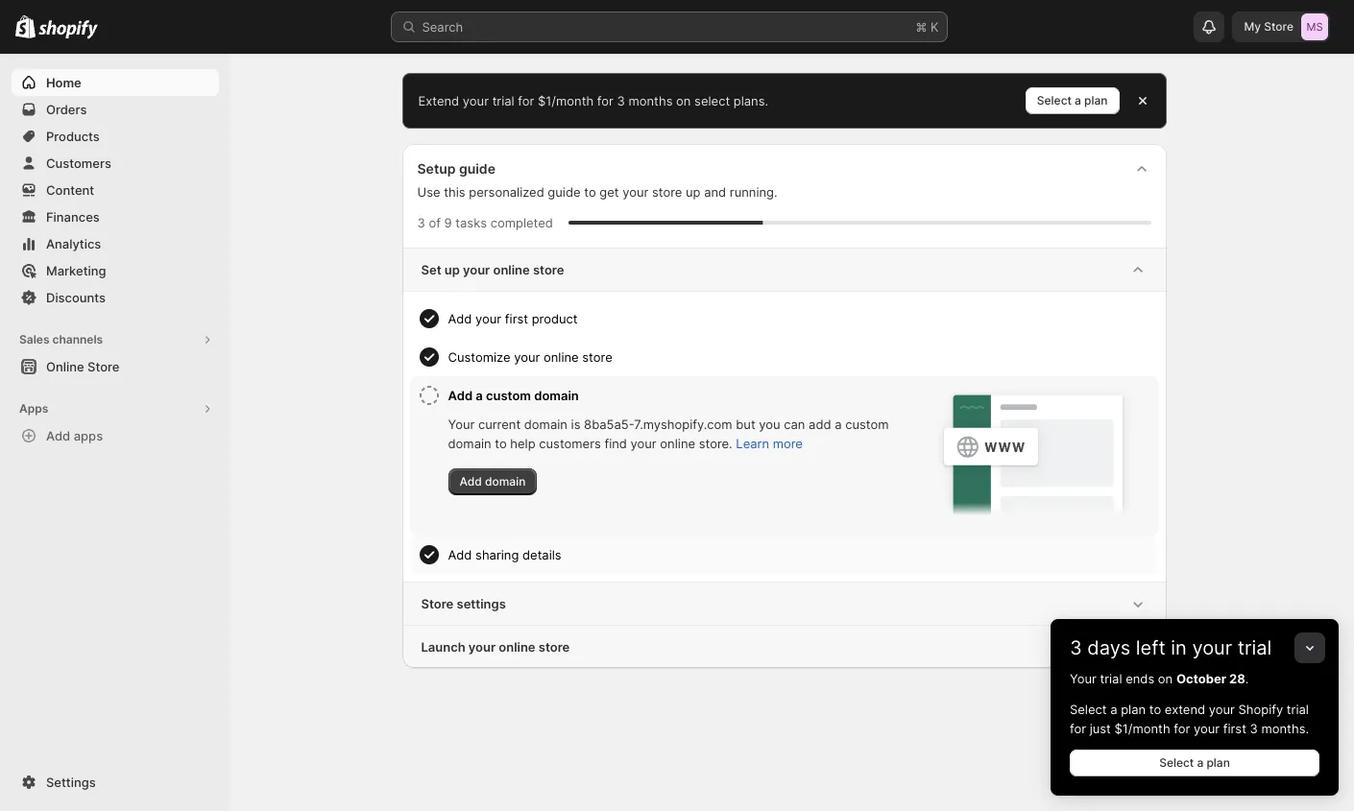 Task type: vqa. For each thing, say whether or not it's contained in the screenshot.
dialog
no



Task type: locate. For each thing, give the bounding box(es) containing it.
ends
[[1126, 671, 1155, 687]]

add domain link
[[448, 469, 537, 496]]

first down "shopify"
[[1223, 721, 1247, 737]]

0 vertical spatial $1/month
[[538, 93, 594, 109]]

for
[[518, 93, 534, 109], [597, 93, 614, 109], [1070, 721, 1086, 737], [1174, 721, 1190, 737]]

1 horizontal spatial $1/month
[[1115, 721, 1170, 737]]

left
[[1136, 637, 1166, 660]]

add left sharing at the left bottom
[[448, 547, 472, 563]]

0 vertical spatial first
[[505, 311, 528, 327]]

0 vertical spatial select a plan link
[[1026, 87, 1119, 114]]

1 horizontal spatial guide
[[548, 184, 581, 200]]

add for add domain
[[460, 474, 482, 489]]

completed
[[490, 215, 553, 231]]

domain down help
[[485, 474, 526, 489]]

1 horizontal spatial first
[[1223, 721, 1247, 737]]

on right ends
[[1158, 671, 1173, 687]]

0 vertical spatial on
[[676, 93, 691, 109]]

a inside 'select a plan to extend your shopify trial for just $1/month for your first 3 months.'
[[1110, 702, 1117, 717]]

3 inside dropdown button
[[1070, 637, 1082, 660]]

mark add a custom domain as done image
[[417, 384, 440, 407]]

up right set
[[444, 262, 460, 278]]

your right get
[[623, 184, 649, 200]]

can
[[784, 417, 805, 432]]

analytics link
[[12, 231, 219, 257]]

this
[[444, 184, 465, 200]]

store right my
[[1264, 19, 1294, 34]]

0 horizontal spatial plan
[[1084, 93, 1108, 108]]

home
[[46, 75, 81, 90]]

your
[[463, 93, 489, 109], [623, 184, 649, 200], [463, 262, 490, 278], [476, 311, 502, 327], [514, 350, 540, 365], [631, 436, 657, 451], [1192, 637, 1232, 660], [469, 640, 496, 655], [1209, 702, 1235, 717], [1194, 721, 1220, 737]]

my
[[1244, 19, 1261, 34]]

add apps
[[46, 428, 103, 444]]

add a custom domain element
[[448, 415, 905, 496]]

add a custom domain
[[448, 388, 579, 403]]

guide left get
[[548, 184, 581, 200]]

1 vertical spatial custom
[[845, 417, 889, 432]]

online inside your current domain is 8ba5a5-7.myshopify.com but you can add a custom domain to help customers find your online store.
[[660, 436, 695, 451]]

trial right extend on the left of the page
[[492, 93, 515, 109]]

1 horizontal spatial to
[[584, 184, 596, 200]]

store inside customize your online store dropdown button
[[582, 350, 612, 365]]

orders
[[46, 102, 87, 117]]

28
[[1229, 671, 1246, 687]]

to left get
[[584, 184, 596, 200]]

finances
[[46, 209, 100, 225]]

$1/month
[[538, 93, 594, 109], [1115, 721, 1170, 737]]

domain inside dropdown button
[[534, 388, 579, 403]]

sales channels button
[[12, 327, 219, 353]]

add left apps
[[46, 428, 70, 444]]

⌘ k
[[916, 19, 939, 35]]

store left the and
[[652, 184, 682, 200]]

add right mark add a custom domain as done 'icon'
[[448, 388, 473, 403]]

online
[[46, 359, 84, 375]]

sales channels
[[19, 332, 103, 347]]

shopify image
[[39, 20, 98, 39]]

add sharing details button
[[448, 536, 1151, 574]]

marketing
[[46, 263, 106, 279]]

add your first product button
[[448, 300, 1151, 338]]

0 vertical spatial plan
[[1084, 93, 1108, 108]]

1 vertical spatial select a plan
[[1159, 756, 1230, 770]]

extend
[[1165, 702, 1205, 717]]

add for add your first product
[[448, 311, 472, 327]]

$1/month inside 'select a plan to extend your shopify trial for just $1/month for your first 3 months.'
[[1115, 721, 1170, 737]]

domain up help
[[524, 417, 568, 432]]

store up 8ba5a5-
[[582, 350, 612, 365]]

select a plan inside 3 days left in your trial element
[[1159, 756, 1230, 770]]

store settings button
[[402, 583, 1166, 625]]

0 horizontal spatial your
[[448, 417, 475, 432]]

more
[[773, 436, 803, 451]]

0 horizontal spatial on
[[676, 93, 691, 109]]

1 vertical spatial on
[[1158, 671, 1173, 687]]

trial up months.
[[1287, 702, 1309, 717]]

2 horizontal spatial to
[[1149, 702, 1161, 717]]

online down 'settings'
[[499, 640, 536, 655]]

customize
[[448, 350, 510, 365]]

add sharing details
[[448, 547, 562, 563]]

$1/month right just
[[1115, 721, 1170, 737]]

online inside 'dropdown button'
[[493, 262, 530, 278]]

0 vertical spatial select a plan
[[1037, 93, 1108, 108]]

first inside add your first product dropdown button
[[505, 311, 528, 327]]

store up launch
[[421, 596, 454, 612]]

up inside 'dropdown button'
[[444, 262, 460, 278]]

add your first product
[[448, 311, 578, 327]]

3 left days
[[1070, 637, 1082, 660]]

online store
[[46, 359, 119, 375]]

for left months
[[597, 93, 614, 109]]

2 horizontal spatial store
[[1264, 19, 1294, 34]]

1 horizontal spatial on
[[1158, 671, 1173, 687]]

settings
[[457, 596, 506, 612]]

8ba5a5-
[[584, 417, 634, 432]]

1 horizontal spatial plan
[[1121, 702, 1146, 717]]

2 vertical spatial plan
[[1207, 756, 1230, 770]]

up left the and
[[686, 184, 701, 200]]

0 horizontal spatial $1/month
[[538, 93, 594, 109]]

2 horizontal spatial plan
[[1207, 756, 1230, 770]]

1 vertical spatial up
[[444, 262, 460, 278]]

2 vertical spatial select
[[1159, 756, 1194, 770]]

0 horizontal spatial first
[[505, 311, 528, 327]]

guide up the this
[[459, 160, 496, 177]]

find
[[605, 436, 627, 451]]

on left the select
[[676, 93, 691, 109]]

first
[[505, 311, 528, 327], [1223, 721, 1247, 737]]

0 horizontal spatial store
[[87, 359, 119, 375]]

1 horizontal spatial store
[[421, 596, 454, 612]]

select
[[695, 93, 730, 109]]

discounts
[[46, 290, 106, 305]]

add for add sharing details
[[448, 547, 472, 563]]

1 vertical spatial $1/month
[[1115, 721, 1170, 737]]

content link
[[12, 177, 219, 204]]

0 horizontal spatial up
[[444, 262, 460, 278]]

add inside button
[[46, 428, 70, 444]]

0 vertical spatial select
[[1037, 93, 1072, 108]]

select for topmost select a plan link
[[1037, 93, 1072, 108]]

0 vertical spatial your
[[448, 417, 475, 432]]

launch your online store button
[[402, 626, 1166, 668]]

your right set
[[463, 262, 490, 278]]

store up product
[[533, 262, 564, 278]]

3
[[617, 93, 625, 109], [417, 215, 425, 231], [1070, 637, 1082, 660], [1250, 721, 1258, 737]]

my store image
[[1301, 13, 1328, 40]]

1 vertical spatial first
[[1223, 721, 1247, 737]]

marketing link
[[12, 257, 219, 284]]

your up the october
[[1192, 637, 1232, 660]]

0 horizontal spatial select a plan
[[1037, 93, 1108, 108]]

apps button
[[12, 396, 219, 423]]

$1/month left months
[[538, 93, 594, 109]]

store down the sales channels button
[[87, 359, 119, 375]]

your left current
[[448, 417, 475, 432]]

store inside button
[[87, 359, 119, 375]]

but
[[736, 417, 756, 432]]

select a plan
[[1037, 93, 1108, 108], [1159, 756, 1230, 770]]

0 vertical spatial to
[[584, 184, 596, 200]]

store settings
[[421, 596, 506, 612]]

1 horizontal spatial your
[[1070, 671, 1097, 687]]

custom right add
[[845, 417, 889, 432]]

0 vertical spatial custom
[[486, 388, 531, 403]]

to inside your current domain is 8ba5a5-7.myshopify.com but you can add a custom domain to help customers find your online store.
[[495, 436, 507, 451]]

1 vertical spatial to
[[495, 436, 507, 451]]

1 vertical spatial select a plan link
[[1070, 750, 1320, 777]]

online down the 7.myshopify.com
[[660, 436, 695, 451]]

your right find
[[631, 436, 657, 451]]

product
[[532, 311, 578, 327]]

0 horizontal spatial guide
[[459, 160, 496, 177]]

just
[[1090, 721, 1111, 737]]

up
[[686, 184, 701, 200], [444, 262, 460, 278]]

online down product
[[544, 350, 579, 365]]

add for add apps
[[46, 428, 70, 444]]

3 left months
[[617, 93, 625, 109]]

your inside your current domain is 8ba5a5-7.myshopify.com but you can add a custom domain to help customers find your online store.
[[448, 417, 475, 432]]

your right extend on the left of the page
[[463, 93, 489, 109]]

1 vertical spatial plan
[[1121, 702, 1146, 717]]

1 vertical spatial select
[[1070, 702, 1107, 717]]

first left product
[[505, 311, 528, 327]]

0 vertical spatial store
[[1264, 19, 1294, 34]]

a inside dropdown button
[[476, 388, 483, 403]]

your right launch
[[469, 640, 496, 655]]

1 horizontal spatial custom
[[845, 417, 889, 432]]

launch
[[421, 640, 465, 655]]

store inside set up your online store 'dropdown button'
[[533, 262, 564, 278]]

select a plan link
[[1026, 87, 1119, 114], [1070, 750, 1320, 777]]

to down current
[[495, 436, 507, 451]]

1 vertical spatial your
[[1070, 671, 1097, 687]]

1 vertical spatial store
[[87, 359, 119, 375]]

domain down current
[[448, 436, 491, 451]]

a
[[1075, 93, 1081, 108], [476, 388, 483, 403], [835, 417, 842, 432], [1110, 702, 1117, 717], [1197, 756, 1204, 770]]

online down completed
[[493, 262, 530, 278]]

running.
[[730, 184, 778, 200]]

select for select a plan link inside the 3 days left in your trial element
[[1159, 756, 1194, 770]]

domain up is
[[534, 388, 579, 403]]

add up customize
[[448, 311, 472, 327]]

your down days
[[1070, 671, 1097, 687]]

trial up .
[[1238, 637, 1272, 660]]

1 horizontal spatial select a plan
[[1159, 756, 1230, 770]]

apps
[[19, 401, 48, 416]]

to left 'extend'
[[1149, 702, 1161, 717]]

guide
[[459, 160, 496, 177], [548, 184, 581, 200]]

store down details
[[539, 640, 570, 655]]

add down current
[[460, 474, 482, 489]]

shopify image
[[15, 15, 36, 38]]

learn
[[736, 436, 769, 451]]

on
[[676, 93, 691, 109], [1158, 671, 1173, 687]]

7.myshopify.com
[[634, 417, 732, 432]]

a for add a custom domain dropdown button
[[476, 388, 483, 403]]

2 vertical spatial to
[[1149, 702, 1161, 717]]

discounts link
[[12, 284, 219, 311]]

0 horizontal spatial custom
[[486, 388, 531, 403]]

2 vertical spatial store
[[421, 596, 454, 612]]

custom
[[486, 388, 531, 403], [845, 417, 889, 432]]

setup guide
[[417, 160, 496, 177]]

custom up current
[[486, 388, 531, 403]]

your down 28
[[1209, 702, 1235, 717]]

0 horizontal spatial to
[[495, 436, 507, 451]]

products
[[46, 129, 100, 144]]

1 horizontal spatial up
[[686, 184, 701, 200]]

add
[[448, 311, 472, 327], [448, 388, 473, 403], [46, 428, 70, 444], [460, 474, 482, 489], [448, 547, 472, 563]]

k
[[931, 19, 939, 35]]

store
[[1264, 19, 1294, 34], [87, 359, 119, 375], [421, 596, 454, 612]]

3 down "shopify"
[[1250, 721, 1258, 737]]

select inside 'select a plan to extend your shopify trial for just $1/month for your first 3 months.'
[[1070, 702, 1107, 717]]

for down 'extend'
[[1174, 721, 1190, 737]]

sales
[[19, 332, 49, 347]]

add domain
[[460, 474, 526, 489]]



Task type: describe. For each thing, give the bounding box(es) containing it.
your inside your current domain is 8ba5a5-7.myshopify.com but you can add a custom domain to help customers find your online store.
[[631, 436, 657, 451]]

add a custom domain button
[[448, 377, 905, 415]]

store for online store
[[87, 359, 119, 375]]

0 vertical spatial up
[[686, 184, 701, 200]]

products link
[[12, 123, 219, 150]]

shopify
[[1239, 702, 1283, 717]]

a for topmost select a plan link
[[1075, 93, 1081, 108]]

store.
[[699, 436, 733, 451]]

tasks
[[456, 215, 487, 231]]

finances link
[[12, 204, 219, 231]]

a for select a plan link inside the 3 days left in your trial element
[[1197, 756, 1204, 770]]

for right extend on the left of the page
[[518, 93, 534, 109]]

plans.
[[734, 93, 768, 109]]

trial left ends
[[1100, 671, 1122, 687]]

add for add a custom domain
[[448, 388, 473, 403]]

3 days left in your trial element
[[1051, 669, 1339, 796]]

my store
[[1244, 19, 1294, 34]]

customize your online store button
[[448, 338, 1151, 377]]

launch your online store
[[421, 640, 570, 655]]

your for your current domain is 8ba5a5-7.myshopify.com but you can add a custom domain to help customers find your online store.
[[448, 417, 475, 432]]

home link
[[12, 69, 219, 96]]

your up customize
[[476, 311, 502, 327]]

months
[[629, 93, 673, 109]]

trial inside 'select a plan to extend your shopify trial for just $1/month for your first 3 months.'
[[1287, 702, 1309, 717]]

personalized
[[469, 184, 544, 200]]

custom inside your current domain is 8ba5a5-7.myshopify.com but you can add a custom domain to help customers find your online store.
[[845, 417, 889, 432]]

and
[[704, 184, 726, 200]]

customers link
[[12, 150, 219, 177]]

custom inside dropdown button
[[486, 388, 531, 403]]

content
[[46, 182, 94, 198]]

help
[[510, 436, 536, 451]]

store inside launch your online store dropdown button
[[539, 640, 570, 655]]

settings
[[46, 775, 96, 790]]

learn more
[[736, 436, 803, 451]]

your inside 'dropdown button'
[[463, 262, 490, 278]]

in
[[1171, 637, 1187, 660]]

3 left of
[[417, 215, 425, 231]]

orders link
[[12, 96, 219, 123]]

customers
[[539, 436, 601, 451]]

of
[[429, 215, 441, 231]]

your for your trial ends on october 28 .
[[1070, 671, 1097, 687]]

first inside 'select a plan to extend your shopify trial for just $1/month for your first 3 months.'
[[1223, 721, 1247, 737]]

select a plan link inside 3 days left in your trial element
[[1070, 750, 1320, 777]]

online store button
[[0, 353, 231, 380]]

3 days left in your trial
[[1070, 637, 1272, 660]]

current
[[478, 417, 521, 432]]

analytics
[[46, 236, 101, 252]]

your current domain is 8ba5a5-7.myshopify.com but you can add a custom domain to help customers find your online store.
[[448, 417, 889, 451]]

store for my store
[[1264, 19, 1294, 34]]

to inside 'select a plan to extend your shopify trial for just $1/month for your first 3 months.'
[[1149, 702, 1161, 717]]

3 days left in your trial button
[[1051, 619, 1339, 660]]

add apps button
[[12, 423, 219, 449]]

on inside 3 days left in your trial element
[[1158, 671, 1173, 687]]

your trial ends on october 28 .
[[1070, 671, 1249, 687]]

customize your online store
[[448, 350, 612, 365]]

set up your online store button
[[402, 249, 1166, 291]]

a inside your current domain is 8ba5a5-7.myshopify.com but you can add a custom domain to help customers find your online store.
[[835, 417, 842, 432]]

search
[[422, 19, 463, 35]]

0 vertical spatial guide
[[459, 160, 496, 177]]

details
[[522, 547, 562, 563]]

select a plan for select a plan link inside the 3 days left in your trial element
[[1159, 756, 1230, 770]]

learn more link
[[736, 436, 803, 451]]

channels
[[52, 332, 103, 347]]

3 inside 'select a plan to extend your shopify trial for just $1/month for your first 3 months.'
[[1250, 721, 1258, 737]]

for left just
[[1070, 721, 1086, 737]]

settings link
[[12, 769, 219, 796]]

plan for topmost select a plan link
[[1084, 93, 1108, 108]]

october
[[1176, 671, 1226, 687]]

add
[[809, 417, 831, 432]]

customers
[[46, 156, 111, 171]]

setup
[[417, 160, 456, 177]]

months.
[[1262, 721, 1309, 737]]

plan for select a plan link inside the 3 days left in your trial element
[[1207, 756, 1230, 770]]

select a plan for topmost select a plan link
[[1037, 93, 1108, 108]]

set up your online store
[[421, 262, 564, 278]]

1 vertical spatial guide
[[548, 184, 581, 200]]

apps
[[74, 428, 103, 444]]

9
[[444, 215, 452, 231]]

is
[[571, 417, 581, 432]]

select a plan to extend your shopify trial for just $1/month for your first 3 months.
[[1070, 702, 1309, 737]]

store inside dropdown button
[[421, 596, 454, 612]]

use this personalized guide to get your store up and running.
[[417, 184, 778, 200]]

your down 'extend'
[[1194, 721, 1220, 737]]

extend
[[418, 93, 459, 109]]

use
[[417, 184, 440, 200]]

online store link
[[12, 353, 219, 380]]

days
[[1088, 637, 1131, 660]]

trial inside dropdown button
[[1238, 637, 1272, 660]]

⌘
[[916, 19, 927, 35]]

plan inside 'select a plan to extend your shopify trial for just $1/month for your first 3 months.'
[[1121, 702, 1146, 717]]

3 of 9 tasks completed
[[417, 215, 553, 231]]

.
[[1246, 671, 1249, 687]]

get
[[600, 184, 619, 200]]

extend your trial for $1/month for 3 months on select plans.
[[418, 93, 768, 109]]

your up add a custom domain
[[514, 350, 540, 365]]

set
[[421, 262, 441, 278]]



